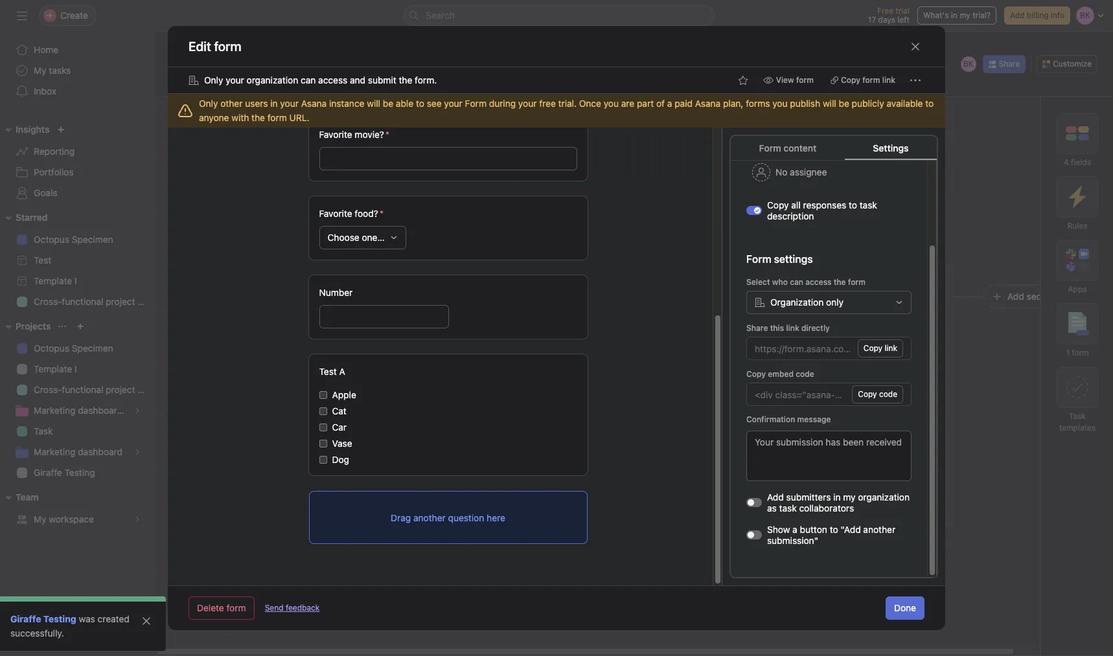 Task type: vqa. For each thing, say whether or not it's contained in the screenshot.
right 'a'
yes



Task type: describe. For each thing, give the bounding box(es) containing it.
bk button
[[959, 55, 978, 73]]

your up url.
[[280, 98, 299, 109]]

show a button to "add another submission" switch
[[746, 531, 762, 540]]

set
[[760, 407, 774, 418]]

section for add section
[[1027, 291, 1057, 302]]

insights element
[[0, 118, 156, 206]]

teams element
[[0, 486, 156, 533]]

invite button
[[12, 628, 68, 651]]

form for delete form
[[227, 603, 246, 614]]

1 horizontal spatial portfolios link
[[213, 38, 252, 52]]

a
[[339, 366, 345, 377]]

2 asana from the left
[[695, 98, 721, 109]]

being
[[570, 283, 603, 298]]

insights
[[16, 124, 49, 135]]

what's
[[923, 10, 949, 20]]

favorite for favorite food?
[[319, 208, 352, 219]]

form inside only other users in your asana instance will be able to see your form during your free trial.  once you are part of a paid asana plan, forms you publish will be publicly available to anyone with the form url.
[[465, 98, 487, 109]]

template inside starred element
[[34, 275, 72, 286]]

add for add submitters in my organization as task collaborators
[[767, 492, 784, 503]]

to left see
[[416, 98, 424, 109]]

task for task templates
[[1069, 411, 1086, 421]]

2 will from the left
[[823, 98, 836, 109]]

test for test a
[[319, 366, 337, 377]]

apps
[[1068, 284, 1087, 294]]

search list box
[[404, 5, 715, 26]]

list link
[[240, 80, 266, 94]]

assignee for no assignee
[[790, 167, 827, 178]]

no assignee
[[776, 167, 827, 178]]

this inside when tasks move to this section, what should happen automatically?
[[816, 366, 830, 375]]

link inside copy link button
[[885, 343, 897, 353]]

no assignee button
[[746, 161, 833, 184]]

directly
[[802, 323, 830, 333]]

show a button to "add another submission"
[[767, 524, 896, 546]]

1 vertical spatial testing
[[43, 614, 76, 625]]

template i inside starred element
[[34, 275, 77, 286]]

portfolios inside portfolios link
[[34, 167, 74, 178]]

your right see
[[444, 98, 463, 109]]

1 you from the left
[[604, 98, 619, 109]]

movie?
[[355, 129, 384, 140]]

task for task
[[34, 426, 53, 437]]

this inside edit form "dialog"
[[770, 323, 784, 333]]

messages link
[[613, 80, 667, 94]]

octopus specimen link for test
[[8, 229, 148, 250]]

copy form link
[[841, 75, 895, 85]]

submission"
[[767, 535, 819, 546]]

1 vertical spatial giraffe testing link
[[10, 614, 76, 625]]

testing inside projects element
[[64, 467, 95, 478]]

add to starred image
[[326, 58, 336, 69]]

form.
[[415, 75, 437, 86]]

giraffe testing inside giraffe testing link
[[34, 467, 95, 478]]

a inside 'show a button to "add another submission"'
[[793, 524, 798, 535]]

see
[[427, 98, 442, 109]]

0 horizontal spatial organization
[[247, 75, 298, 86]]

search button
[[404, 5, 715, 26]]

messages
[[624, 81, 667, 92]]

2 template i link from the top
[[8, 359, 148, 380]]

inbox link
[[8, 81, 148, 102]]

list image
[[179, 47, 194, 63]]

test for test
[[34, 255, 51, 266]]

copy for copy code
[[858, 389, 877, 399]]

projects
[[16, 321, 51, 332]]

fields
[[1071, 157, 1091, 167]]

favorite food? *
[[319, 208, 384, 219]]

marketing dashboard link
[[8, 442, 148, 463]]

copy for copy all responses to task description
[[767, 200, 789, 211]]

1 vertical spatial portfolios link
[[8, 162, 148, 183]]

tasks inside global element
[[49, 65, 71, 76]]

left
[[898, 15, 910, 25]]

form settings
[[746, 253, 813, 265]]

publish
[[790, 98, 820, 109]]

overview
[[184, 81, 224, 92]]

as
[[767, 503, 777, 514]]

cross-functional project plan inside starred element
[[34, 296, 155, 307]]

0 vertical spatial another
[[413, 512, 446, 523]]

send feedback link
[[265, 603, 320, 614]]

forms
[[746, 98, 770, 109]]

info
[[1051, 10, 1065, 20]]

global element
[[0, 32, 156, 110]]

select who can access the form
[[746, 277, 866, 287]]

reporting link
[[8, 141, 148, 162]]

are inside only other users in your asana instance will be able to see your form during your free trial.  once you are part of a paid asana plan, forms you publish will be publicly available to anyone with the form url.
[[621, 98, 635, 109]]

confirmation
[[746, 415, 795, 424]]

files
[[693, 81, 713, 92]]

project inside starred element
[[106, 296, 135, 307]]

functional inside starred element
[[62, 296, 103, 307]]

1 horizontal spatial can
[[790, 277, 803, 287]]

1 template i link from the top
[[8, 271, 148, 292]]

cross-functional project plan inside projects element
[[34, 384, 155, 395]]

specimen for template i
[[72, 343, 113, 354]]

here
[[487, 512, 505, 523]]

workflow
[[187, 341, 267, 365]]

0 horizontal spatial can
[[301, 75, 316, 86]]

specimen for test
[[72, 234, 113, 245]]

another inside 'show a button to "add another submission"'
[[863, 524, 896, 535]]

0 vertical spatial access
[[318, 75, 347, 86]]

favorite movie? *
[[319, 129, 390, 140]]

1
[[1066, 348, 1070, 358]]

dashboards
[[78, 405, 127, 416]]

free trial 17 days left
[[868, 6, 910, 25]]

plan inside projects element
[[138, 384, 155, 395]]

1 horizontal spatial form
[[759, 143, 781, 154]]

to inside 'show a button to "add another submission"'
[[830, 524, 838, 535]]

* for favorite movie? *
[[386, 129, 390, 140]]

cross-functional project plan link inside projects element
[[8, 380, 155, 400]]

board
[[291, 81, 317, 92]]

octopus specimen for template i
[[34, 343, 113, 354]]

set assignee
[[760, 407, 814, 418]]

and inside start building your workflow in two minutes automate your team's process and keep work flowing.
[[336, 372, 354, 383]]

what
[[864, 366, 882, 375]]

starred element
[[0, 206, 156, 315]]

2 be from the left
[[839, 98, 849, 109]]

assignee for set assignee
[[776, 407, 814, 418]]

edit form
[[189, 39, 241, 53]]

form inside only other users in your asana instance will be able to see your form during your free trial.  once you are part of a paid asana plan, forms you publish will be publicly available to anyone with the form url.
[[267, 112, 287, 123]]

anyone
[[199, 112, 229, 123]]

settings
[[873, 143, 909, 154]]

only
[[826, 297, 844, 308]]

incomplete
[[758, 332, 799, 342]]

done button
[[886, 597, 925, 620]]

number
[[319, 287, 353, 298]]

drag another question here
[[391, 512, 505, 523]]

my inside add submitters in my organization as task collaborators
[[843, 492, 856, 503]]

when tasks move to this section, what should happen automatically?
[[738, 366, 910, 387]]

1 horizontal spatial the
[[399, 75, 412, 86]]

octopus for projects
[[34, 343, 69, 354]]

1 horizontal spatial portfolios
[[213, 39, 252, 50]]

share for share
[[999, 59, 1020, 69]]

only for only your organization can access and submit the form.
[[204, 75, 223, 86]]

0 vertical spatial giraffe testing link
[[8, 463, 148, 483]]

share for share this link directly
[[746, 323, 768, 333]]

your up two minutes
[[310, 315, 349, 339]]

organization
[[770, 297, 824, 308]]

add for add collaborators
[[760, 447, 777, 458]]

functional inside projects element
[[62, 384, 103, 395]]

add submitters in my organization as task collaborators
[[767, 492, 910, 514]]

start
[[187, 315, 230, 339]]

rules
[[1068, 221, 1088, 231]]

add section button
[[984, 285, 1066, 308]]

cross-functional project plan link inside starred element
[[8, 292, 155, 312]]

octopus specimen for test
[[34, 234, 113, 245]]

1 form
[[1066, 348, 1089, 358]]

copy link
[[864, 343, 897, 353]]

days
[[878, 15, 895, 25]]

delete form button
[[189, 597, 254, 620]]

insights button
[[0, 122, 49, 137]]

was created successfully.
[[10, 614, 129, 639]]

marketing dashboards link
[[8, 400, 148, 421]]

form for 1 form
[[1072, 348, 1089, 358]]

code inside button
[[879, 389, 897, 399]]

trial?
[[973, 10, 991, 20]]

collaborators inside button
[[779, 447, 834, 458]]

0 vertical spatial code
[[796, 369, 814, 379]]

17
[[868, 15, 876, 25]]

building
[[234, 315, 305, 339]]

trial.
[[558, 98, 577, 109]]

timeline
[[343, 81, 379, 92]]

dashboard
[[78, 446, 123, 457]]

copy for copy embed code
[[746, 369, 766, 379]]

in inside start building your workflow in two minutes automate your team's process and keep work flowing.
[[272, 341, 288, 365]]

test a
[[319, 366, 345, 377]]

marketing dashboards
[[34, 405, 127, 416]]

4
[[1064, 157, 1069, 167]]

organization only
[[770, 297, 844, 308]]

submit
[[368, 75, 396, 86]]

a inside only other users in your asana instance will be able to see your form during your free trial.  once you are part of a paid asana plan, forms you publish will be publicly available to anyone with the form url.
[[667, 98, 672, 109]]

with
[[231, 112, 249, 123]]

bk
[[963, 59, 974, 69]]

untitled section
[[735, 306, 812, 317]]

section for untitled section
[[776, 306, 812, 317]]

submitters
[[786, 492, 831, 503]]

form up the organization only 'dropdown button'
[[848, 277, 866, 287]]

add billing info
[[1010, 10, 1065, 20]]

your left the team's
[[236, 372, 257, 383]]

two minutes
[[292, 341, 400, 365]]

to inside the copy all responses to task description
[[849, 200, 857, 211]]

1 be from the left
[[383, 98, 393, 109]]

are inside how are tasks being added to this project?
[[515, 283, 533, 298]]

list
[[250, 81, 266, 92]]

in inside add submitters in my organization as task collaborators
[[833, 492, 841, 503]]

message
[[797, 415, 831, 424]]



Task type: locate. For each thing, give the bounding box(es) containing it.
add inside add submitters in my organization as task collaborators
[[767, 492, 784, 503]]

during
[[489, 98, 516, 109]]

functional down test link
[[62, 296, 103, 307]]

my inside "button"
[[960, 10, 971, 20]]

marketing for marketing dashboards
[[34, 405, 75, 416]]

0 vertical spatial share
[[999, 59, 1020, 69]]

template i up marketing dashboards link
[[34, 364, 77, 375]]

1 horizontal spatial access
[[806, 277, 832, 287]]

portfolios link down reporting
[[8, 162, 148, 183]]

my up ""add"
[[843, 492, 856, 503]]

2 specimen from the top
[[72, 343, 113, 354]]

0 vertical spatial a
[[667, 98, 672, 109]]

1 vertical spatial cross-functional project plan link
[[8, 380, 155, 400]]

0 horizontal spatial asana
[[301, 98, 327, 109]]

test inside edit form "dialog"
[[319, 366, 337, 377]]

1 octopus from the top
[[34, 234, 69, 245]]

my inside teams element
[[34, 514, 46, 525]]

0 horizontal spatial *
[[380, 208, 384, 219]]

2 octopus specimen from the top
[[34, 343, 113, 354]]

send feedback
[[265, 603, 320, 613]]

0 horizontal spatial my
[[843, 492, 856, 503]]

3
[[751, 332, 756, 342]]

copy up publicly
[[841, 75, 860, 85]]

in right what's
[[951, 10, 958, 20]]

1 vertical spatial giraffe
[[10, 614, 41, 625]]

task
[[1069, 411, 1086, 421], [34, 426, 53, 437]]

1 vertical spatial plan
[[138, 384, 155, 395]]

portfolios down reporting
[[34, 167, 74, 178]]

tasks
[[49, 65, 71, 76], [536, 283, 567, 298], [801, 332, 820, 342], [762, 366, 782, 375]]

portfolios link up "list" link
[[213, 38, 252, 52]]

2 marketing from the top
[[34, 446, 75, 457]]

1 cross-functional project plan link from the top
[[8, 292, 155, 312]]

0 horizontal spatial be
[[383, 98, 393, 109]]

tasks down home
[[49, 65, 71, 76]]

my up inbox
[[34, 65, 46, 76]]

favorite down instance
[[319, 129, 352, 140]]

link left directly
[[786, 323, 799, 333]]

project down test link
[[106, 296, 135, 307]]

portfolios up "list" link
[[213, 39, 252, 50]]

tasks inside how are tasks being added to this project?
[[536, 283, 567, 298]]

tasks right incomplete
[[801, 332, 820, 342]]

no
[[776, 167, 788, 178]]

1 vertical spatial assignee
[[776, 407, 814, 418]]

edit form dialog
[[168, 0, 945, 630]]

to right responses
[[849, 200, 857, 211]]

1 my from the top
[[34, 65, 46, 76]]

share button
[[983, 55, 1026, 73]]

to inside when tasks move to this section, what should happen automatically?
[[806, 366, 814, 375]]

template i link up projects
[[8, 271, 148, 292]]

code right the embed
[[796, 369, 814, 379]]

1 horizontal spatial another
[[863, 524, 896, 535]]

to
[[416, 98, 424, 109], [925, 98, 934, 109], [849, 200, 857, 211], [646, 283, 658, 298], [806, 366, 814, 375], [830, 524, 838, 535]]

0 vertical spatial i
[[75, 275, 77, 286]]

team's
[[260, 372, 293, 383]]

assignee inside button
[[776, 407, 814, 418]]

1 template i from the top
[[34, 275, 77, 286]]

will down timeline
[[367, 98, 380, 109]]

0 horizontal spatial task
[[34, 426, 53, 437]]

my tasks link
[[8, 60, 148, 81]]

drag
[[391, 512, 411, 523]]

template i inside projects element
[[34, 364, 77, 375]]

this left section,
[[816, 366, 830, 375]]

2 octopus specimen link from the top
[[8, 338, 148, 359]]

1 vertical spatial another
[[863, 524, 896, 535]]

add for add section
[[1008, 291, 1024, 302]]

0 horizontal spatial you
[[604, 98, 619, 109]]

description
[[767, 211, 814, 222]]

copy inside the copy all responses to task description
[[767, 200, 789, 211]]

octopus specimen up test link
[[34, 234, 113, 245]]

task down marketing dashboards link
[[34, 426, 53, 437]]

share right bk button on the top of page
[[999, 59, 1020, 69]]

0 vertical spatial cross-functional project plan
[[34, 296, 155, 307]]

i inside starred element
[[75, 275, 77, 286]]

1 horizontal spatial test
[[319, 366, 337, 377]]

1 vertical spatial i
[[75, 364, 77, 375]]

2 i from the top
[[75, 364, 77, 375]]

add right add submitters in my organization as task collaborators switch
[[767, 492, 784, 503]]

1 horizontal spatial this
[[816, 366, 830, 375]]

*
[[386, 129, 390, 140], [380, 208, 384, 219]]

close image
[[141, 616, 152, 627]]

1 vertical spatial a
[[793, 524, 798, 535]]

1 vertical spatial this
[[816, 366, 830, 375]]

link left 'more actions' image
[[882, 75, 895, 85]]

add
[[1010, 10, 1025, 20], [1008, 291, 1024, 302], [760, 447, 777, 458], [767, 492, 784, 503]]

and left the keep
[[336, 372, 354, 383]]

move
[[784, 366, 804, 375]]

1 asana from the left
[[301, 98, 327, 109]]

1 octopus specimen from the top
[[34, 234, 113, 245]]

1 horizontal spatial code
[[879, 389, 897, 399]]

0 vertical spatial plan
[[138, 296, 155, 307]]

task right as
[[779, 503, 797, 514]]

2 cross-functional project plan link from the top
[[8, 380, 155, 400]]

specimen inside starred element
[[72, 234, 113, 245]]

copy all responses to task description switch
[[746, 206, 762, 215]]

giraffe testing up successfully. on the left bottom
[[10, 614, 76, 625]]

this down untitled section
[[770, 323, 784, 333]]

copy for copy link
[[864, 343, 883, 353]]

functional
[[62, 296, 103, 307], [62, 384, 103, 395]]

2 octopus from the top
[[34, 343, 69, 354]]

0 vertical spatial giraffe
[[34, 467, 62, 478]]

2 cross-functional project plan from the top
[[34, 384, 155, 395]]

2 favorite from the top
[[319, 208, 352, 219]]

test
[[34, 255, 51, 266], [319, 366, 337, 377]]

0 horizontal spatial code
[[796, 369, 814, 379]]

1 vertical spatial template
[[34, 364, 72, 375]]

automatically?
[[768, 377, 823, 387]]

1 horizontal spatial be
[[839, 98, 849, 109]]

1 favorite from the top
[[319, 129, 352, 140]]

i inside projects element
[[75, 364, 77, 375]]

0 vertical spatial favorite
[[319, 129, 352, 140]]

only up anyone
[[199, 98, 218, 109]]

form inside "button"
[[227, 603, 246, 614]]

0 vertical spatial testing
[[64, 467, 95, 478]]

1 vertical spatial my
[[34, 514, 46, 525]]

form for view form
[[796, 75, 814, 85]]

1 vertical spatial favorite
[[319, 208, 352, 219]]

tasks left move
[[762, 366, 782, 375]]

0 horizontal spatial a
[[667, 98, 672, 109]]

None text field
[[210, 52, 301, 75], [755, 343, 853, 354], [755, 389, 847, 400], [210, 52, 301, 75], [755, 343, 853, 354], [755, 389, 847, 400]]

giraffe testing down marketing dashboard link
[[34, 467, 95, 478]]

0 vertical spatial collaborators
[[779, 447, 834, 458]]

1 vertical spatial code
[[879, 389, 897, 399]]

0 vertical spatial only
[[204, 75, 223, 86]]

task inside task templates
[[1069, 411, 1086, 421]]

cross- inside starred element
[[34, 296, 62, 307]]

only up other
[[204, 75, 223, 86]]

form right view
[[796, 75, 814, 85]]

1 vertical spatial link
[[786, 323, 799, 333]]

task inside add submitters in my organization as task collaborators
[[779, 503, 797, 514]]

1 octopus specimen link from the top
[[8, 229, 148, 250]]

you right once
[[604, 98, 619, 109]]

1 marketing from the top
[[34, 405, 75, 416]]

are left the part
[[621, 98, 635, 109]]

section left the apps
[[1027, 291, 1057, 302]]

octopus specimen link down goals link
[[8, 229, 148, 250]]

giraffe inside projects element
[[34, 467, 62, 478]]

test left a
[[319, 366, 337, 377]]

1 vertical spatial giraffe testing
[[10, 614, 76, 625]]

select
[[746, 277, 770, 287]]

access up the organization only 'dropdown button'
[[806, 277, 832, 287]]

only other users in your asana instance will be able to see your form during your free trial.  once you are part of a paid asana plan, forms you publish will be publicly available to anyone with the form url.
[[199, 98, 934, 123]]

* right food?
[[380, 208, 384, 219]]

share inside edit form "dialog"
[[746, 323, 768, 333]]

to inside how are tasks being added to this project?
[[646, 283, 658, 298]]

form up no at the right top
[[759, 143, 781, 154]]

template i link up marketing dashboards
[[8, 359, 148, 380]]

your left the 'free'
[[518, 98, 537, 109]]

1 vertical spatial are
[[515, 283, 533, 298]]

0 horizontal spatial portfolios
[[34, 167, 74, 178]]

0 horizontal spatial share
[[746, 323, 768, 333]]

hide sidebar image
[[17, 10, 27, 21]]

0 horizontal spatial are
[[515, 283, 533, 298]]

copy left all
[[767, 200, 789, 211]]

copy embed code
[[746, 369, 814, 379]]

in inside only other users in your asana instance will be able to see your form during your free trial.  once you are part of a paid asana plan, forms you publish will be publicly available to anyone with the form url.
[[270, 98, 278, 109]]

cross-functional project plan
[[34, 296, 155, 307], [34, 384, 155, 395]]

1 will from the left
[[367, 98, 380, 109]]

0 vertical spatial template i link
[[8, 271, 148, 292]]

0 vertical spatial marketing
[[34, 405, 75, 416]]

1 specimen from the top
[[72, 234, 113, 245]]

only inside only other users in your asana instance will be able to see your form during your free trial.  once you are part of a paid asana plan, forms you publish will be publicly available to anyone with the form url.
[[199, 98, 218, 109]]

process
[[295, 372, 334, 383]]

available
[[887, 98, 923, 109]]

my left trial? at right
[[960, 10, 971, 20]]

a right of at the top
[[667, 98, 672, 109]]

assignee down "content"
[[790, 167, 827, 178]]

giraffe testing link down marketing dashboard on the left bottom
[[8, 463, 148, 483]]

0 vertical spatial test
[[34, 255, 51, 266]]

octopus down projects
[[34, 343, 69, 354]]

copy for copy form link
[[841, 75, 860, 85]]

1 horizontal spatial share
[[999, 59, 1020, 69]]

another right ""add"
[[863, 524, 896, 535]]

marketing down task link
[[34, 446, 75, 457]]

plan inside starred element
[[138, 296, 155, 307]]

my for my tasks
[[34, 65, 46, 76]]

you
[[604, 98, 619, 109], [773, 98, 788, 109]]

2 project from the top
[[106, 384, 135, 395]]

tasks inside when tasks move to this section, what should happen automatically?
[[762, 366, 782, 375]]

2 vertical spatial the
[[834, 277, 846, 287]]

copy
[[841, 75, 860, 85], [767, 200, 789, 211], [864, 343, 883, 353], [746, 369, 766, 379], [858, 389, 877, 399]]

calendar
[[405, 81, 444, 92]]

add down confirmation
[[760, 447, 777, 458]]

octopus specimen link for template i
[[8, 338, 148, 359]]

projects element
[[0, 315, 156, 486]]

template down projects
[[34, 364, 72, 375]]

copy code
[[858, 389, 897, 399]]

assignee right "set"
[[776, 407, 814, 418]]

you right forms
[[773, 98, 788, 109]]

favorite left food?
[[319, 208, 352, 219]]

responses
[[803, 200, 846, 211]]

octopus inside starred element
[[34, 234, 69, 245]]

task inside task link
[[34, 426, 53, 437]]

how are tasks being added to this project?
[[485, 283, 658, 316]]

copy code button
[[852, 386, 903, 404]]

giraffe up 'team'
[[34, 467, 62, 478]]

1 vertical spatial only
[[199, 98, 218, 109]]

section,
[[832, 366, 862, 375]]

the inside only other users in your asana instance will be able to see your form during your free trial.  once you are part of a paid asana plan, forms you publish will be publicly available to anyone with the form url.
[[251, 112, 265, 123]]

1 vertical spatial cross-
[[34, 384, 62, 395]]

favorite for favorite movie?
[[319, 129, 352, 140]]

when
[[738, 366, 760, 375]]

send
[[265, 603, 284, 613]]

asana
[[301, 98, 327, 109], [695, 98, 721, 109]]

tasks up this project?
[[536, 283, 567, 298]]

embed
[[768, 369, 794, 379]]

1 vertical spatial access
[[806, 277, 832, 287]]

0 vertical spatial the
[[399, 75, 412, 86]]

copy form link button
[[825, 71, 901, 89]]

functional up marketing dashboards
[[62, 384, 103, 395]]

add to starred image
[[738, 75, 748, 86]]

1 horizontal spatial will
[[823, 98, 836, 109]]

giraffe testing link up successfully. on the left bottom
[[10, 614, 76, 625]]

octopus for starred
[[34, 234, 69, 245]]

0 vertical spatial organization
[[247, 75, 298, 86]]

organization up users
[[247, 75, 298, 86]]

to right move
[[806, 366, 814, 375]]

what's in my trial?
[[923, 10, 991, 20]]

link for form
[[882, 75, 895, 85]]

your
[[226, 75, 244, 86], [280, 98, 299, 109], [444, 98, 463, 109], [518, 98, 537, 109], [310, 315, 349, 339], [236, 372, 257, 383]]

add submitters in my organization as task collaborators switch
[[746, 498, 762, 507]]

0 vertical spatial functional
[[62, 296, 103, 307]]

more actions image
[[910, 75, 921, 86]]

copy left the embed
[[746, 369, 766, 379]]

show
[[767, 524, 790, 535]]

only for only other users in your asana instance will be able to see your form during your free trial.  once you are part of a paid asana plan, forms you publish will be publicly available to anyone with the form url.
[[199, 98, 218, 109]]

cross- up marketing dashboards link
[[34, 384, 62, 395]]

asana down board
[[301, 98, 327, 109]]

to right added
[[646, 283, 658, 298]]

1 vertical spatial my
[[843, 492, 856, 503]]

starred button
[[0, 210, 48, 225]]

2 template from the top
[[34, 364, 72, 375]]

in right submitters
[[833, 492, 841, 503]]

add left the billing
[[1010, 10, 1025, 20]]

1 vertical spatial organization
[[858, 492, 910, 503]]

add left the apps
[[1008, 291, 1024, 302]]

be left able
[[383, 98, 393, 109]]

view form button
[[757, 71, 820, 89]]

octopus specimen inside starred element
[[34, 234, 113, 245]]

form right 1
[[1072, 348, 1089, 358]]

0 vertical spatial portfolios
[[213, 39, 252, 50]]

1 horizontal spatial organization
[[858, 492, 910, 503]]

1 horizontal spatial you
[[773, 98, 788, 109]]

0 vertical spatial assignee
[[790, 167, 827, 178]]

0 vertical spatial form
[[465, 98, 487, 109]]

1 plan from the top
[[138, 296, 155, 307]]

goals
[[34, 187, 57, 198]]

form right the delete on the bottom of the page
[[227, 603, 246, 614]]

template i down test link
[[34, 275, 77, 286]]

collaborators down message
[[779, 447, 834, 458]]

in right users
[[270, 98, 278, 109]]

this project?
[[536, 301, 607, 316]]

close this dialog image
[[910, 41, 921, 52]]

2 you from the left
[[773, 98, 788, 109]]

share inside button
[[999, 59, 1020, 69]]

2 horizontal spatial the
[[834, 277, 846, 287]]

set assignee button
[[735, 396, 936, 429]]

octopus specimen link
[[8, 229, 148, 250], [8, 338, 148, 359]]

giraffe
[[34, 467, 62, 478], [10, 614, 41, 625]]

the left form.
[[399, 75, 412, 86]]

1 template from the top
[[34, 275, 72, 286]]

1 horizontal spatial asana
[[695, 98, 721, 109]]

only your organization can access and submit the form.
[[204, 75, 437, 86]]

content
[[784, 143, 817, 154]]

cross-functional project plan down test link
[[34, 296, 155, 307]]

created
[[98, 614, 129, 625]]

1 cross- from the top
[[34, 296, 62, 307]]

0 vertical spatial and
[[350, 75, 365, 86]]

1 horizontal spatial *
[[386, 129, 390, 140]]

2 my from the top
[[34, 514, 46, 525]]

link for this
[[786, 323, 799, 333]]

food?
[[355, 208, 378, 219]]

reporting
[[34, 146, 75, 157]]

2 functional from the top
[[62, 384, 103, 395]]

0 vertical spatial portfolios link
[[213, 38, 252, 52]]

collaborators inside add submitters in my organization as task collaborators
[[799, 503, 854, 514]]

my workspace link
[[8, 509, 148, 530]]

template down test link
[[34, 275, 72, 286]]

0 vertical spatial octopus specimen link
[[8, 229, 148, 250]]

will
[[367, 98, 380, 109], [823, 98, 836, 109]]

home link
[[8, 40, 148, 60]]

1 horizontal spatial my
[[960, 10, 971, 20]]

0 vertical spatial template i
[[34, 275, 77, 286]]

0 vertical spatial are
[[621, 98, 635, 109]]

1 vertical spatial and
[[336, 372, 354, 383]]

search
[[426, 10, 455, 21]]

"add
[[841, 524, 861, 535]]

the down users
[[251, 112, 265, 123]]

link inside copy form link button
[[882, 75, 895, 85]]

octopus specimen link down projects
[[8, 338, 148, 359]]

1 vertical spatial cross-functional project plan
[[34, 384, 155, 395]]

specimen inside projects element
[[72, 343, 113, 354]]

form
[[796, 75, 814, 85], [863, 75, 880, 85], [267, 112, 287, 123], [848, 277, 866, 287], [1072, 348, 1089, 358], [227, 603, 246, 614]]

1 vertical spatial collaborators
[[799, 503, 854, 514]]

octopus specimen inside projects element
[[34, 343, 113, 354]]

1 i from the top
[[75, 275, 77, 286]]

1 vertical spatial form
[[759, 143, 781, 154]]

i up marketing dashboards
[[75, 364, 77, 375]]

2 template i from the top
[[34, 364, 77, 375]]

0 horizontal spatial section
[[776, 306, 812, 317]]

0 vertical spatial octopus specimen
[[34, 234, 113, 245]]

done
[[894, 603, 916, 614]]

test inside starred element
[[34, 255, 51, 266]]

cross-functional project plan link up marketing dashboards
[[8, 380, 155, 400]]

of
[[656, 98, 665, 109]]

form left url.
[[267, 112, 287, 123]]

the up the only
[[834, 277, 846, 287]]

Your submission has been received text field
[[746, 431, 912, 481]]

1 cross-functional project plan from the top
[[34, 296, 155, 307]]

copy up what
[[864, 343, 883, 353]]

starred
[[16, 212, 48, 223]]

marketing for marketing dashboard
[[34, 446, 75, 457]]

form for copy form link
[[863, 75, 880, 85]]

template inside projects element
[[34, 364, 72, 375]]

a
[[667, 98, 672, 109], [793, 524, 798, 535]]

1 vertical spatial share
[[746, 323, 768, 333]]

0 vertical spatial can
[[301, 75, 316, 86]]

assignee inside dropdown button
[[790, 167, 827, 178]]

part
[[637, 98, 654, 109]]

1 project from the top
[[106, 296, 135, 307]]

manually
[[498, 338, 535, 349]]

1 vertical spatial octopus specimen
[[34, 343, 113, 354]]

my
[[960, 10, 971, 20], [843, 492, 856, 503]]

organization inside add submitters in my organization as task collaborators
[[858, 492, 910, 503]]

keep
[[357, 372, 380, 383]]

0 vertical spatial template
[[34, 275, 72, 286]]

my inside "my tasks" link
[[34, 65, 46, 76]]

1 horizontal spatial task
[[860, 200, 877, 211]]

2 vertical spatial link
[[885, 343, 897, 353]]

projects button
[[0, 319, 51, 334]]

octopus inside projects element
[[34, 343, 69, 354]]

testing up invite
[[43, 614, 76, 625]]

task inside the copy all responses to task description
[[860, 200, 877, 211]]

1 functional from the top
[[62, 296, 103, 307]]

and inside edit form "dialog"
[[350, 75, 365, 86]]

my for my workspace
[[34, 514, 46, 525]]

0 vertical spatial octopus
[[34, 234, 69, 245]]

* for favorite food? *
[[380, 208, 384, 219]]

1 vertical spatial octopus
[[34, 343, 69, 354]]

2 cross- from the top
[[34, 384, 62, 395]]

organization up ""add"
[[858, 492, 910, 503]]

1 vertical spatial project
[[106, 384, 135, 395]]

instance
[[329, 98, 364, 109]]

add for add billing info
[[1010, 10, 1025, 20]]

2 plan from the top
[[138, 384, 155, 395]]

specimen
[[72, 234, 113, 245], [72, 343, 113, 354]]

asana down 'files'
[[695, 98, 721, 109]]

1 vertical spatial task
[[34, 426, 53, 437]]

to right available
[[925, 98, 934, 109]]

delete
[[197, 603, 224, 614]]

0 horizontal spatial this
[[770, 323, 784, 333]]

in inside what's in my trial? "button"
[[951, 10, 958, 20]]

1 vertical spatial octopus specimen link
[[8, 338, 148, 359]]

workflow
[[469, 81, 510, 92]]

your up other
[[226, 75, 244, 86]]

specimen up dashboards
[[72, 343, 113, 354]]

1 vertical spatial task
[[779, 503, 797, 514]]

code down should
[[879, 389, 897, 399]]

0 horizontal spatial the
[[251, 112, 265, 123]]

cross-functional project plan up dashboards
[[34, 384, 155, 395]]

only
[[204, 75, 223, 86], [199, 98, 218, 109]]

cross- up projects
[[34, 296, 62, 307]]

untitled
[[735, 306, 774, 317]]

will right publish
[[823, 98, 836, 109]]

cross- inside projects element
[[34, 384, 62, 395]]

test down starred
[[34, 255, 51, 266]]

should
[[884, 366, 910, 375]]



